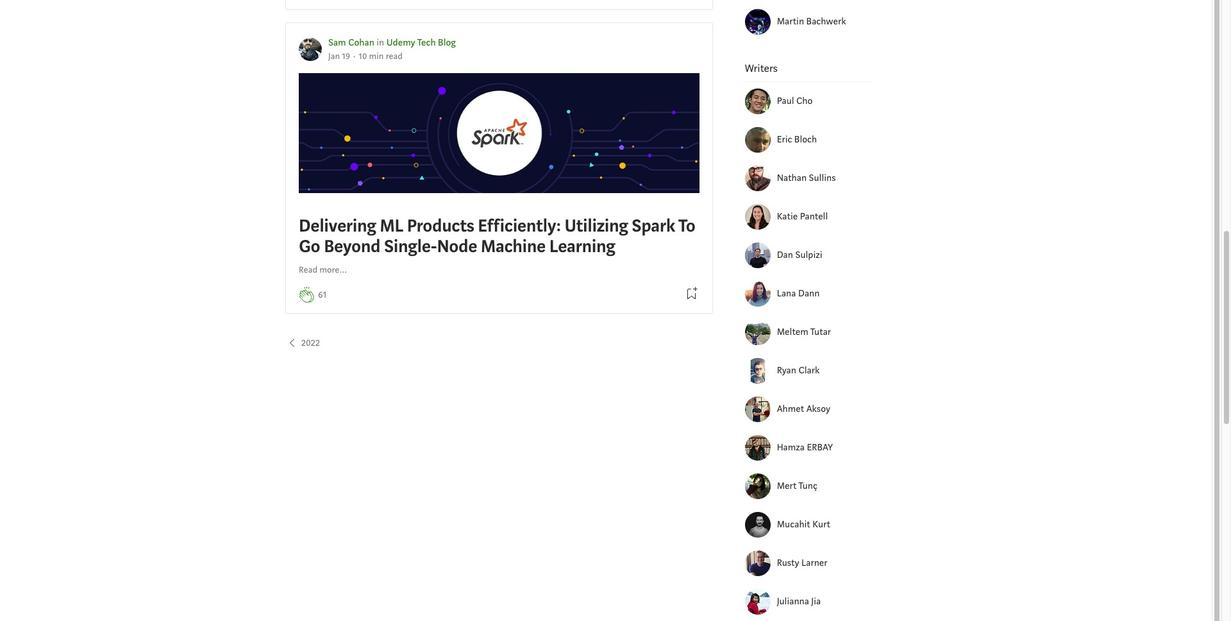 Task type: vqa. For each thing, say whether or not it's contained in the screenshot.
Katie
yes



Task type: describe. For each thing, give the bounding box(es) containing it.
dan sulpizi link
[[777, 248, 874, 263]]

in
[[377, 36, 384, 49]]

single-
[[384, 235, 437, 258]]

eric bloch link
[[777, 133, 874, 147]]

rusty
[[777, 557, 800, 569]]

2022 link
[[286, 336, 320, 350]]

martin bachwerk link
[[777, 15, 874, 29]]

nathan sullins
[[777, 172, 836, 184]]

go to the profile of katie pantell image
[[745, 204, 771, 230]]

cohan
[[348, 36, 375, 49]]

hamza
[[777, 441, 805, 454]]

spark
[[632, 215, 676, 238]]

ml
[[380, 215, 404, 238]]

blog
[[438, 36, 456, 49]]

go to the profile of rusty larner image
[[745, 551, 771, 576]]

jia
[[812, 595, 821, 608]]

sam cohan in udemy tech blog
[[328, 36, 456, 49]]

go to the profile of hamza erbay image
[[745, 435, 771, 461]]

erbay
[[807, 441, 833, 454]]

sam
[[328, 36, 346, 49]]

jan 19
[[328, 51, 350, 62]]

mucahit
[[777, 518, 811, 531]]

go to the profile of dan sulpizi image
[[745, 243, 771, 268]]

eric bloch
[[777, 133, 817, 146]]

ahmet aksoy link
[[777, 402, 874, 417]]

ahmet
[[777, 403, 805, 415]]

10 min read image
[[359, 51, 403, 62]]

ryan
[[777, 364, 797, 377]]

go to the profile of eric bloch image
[[745, 127, 771, 153]]

read more… link
[[299, 264, 347, 277]]

mert tunç
[[777, 480, 818, 492]]

go to the profile of ahmet aksoy image
[[745, 397, 771, 422]]

meltem tutar link
[[777, 325, 874, 340]]

tutar
[[811, 326, 832, 338]]

lana dann link
[[777, 287, 874, 301]]

udemy tech blog link
[[387, 36, 456, 49]]

jan
[[328, 51, 340, 62]]

go
[[299, 235, 320, 258]]

go to the profile of ryan clark image
[[745, 358, 771, 384]]

read more…
[[299, 264, 347, 276]]

go to the profile of sam cohan image
[[299, 38, 322, 61]]

more…
[[320, 264, 347, 276]]

utilizing
[[565, 215, 628, 238]]

sam cohan link
[[328, 36, 375, 49]]

kurt
[[813, 518, 831, 531]]

eric
[[777, 133, 793, 146]]

rusty larner
[[777, 557, 828, 569]]

delivering
[[299, 215, 376, 238]]

mucahit kurt
[[777, 518, 831, 531]]

bloch
[[795, 133, 817, 146]]

2022
[[302, 337, 320, 349]]

jan 19 link
[[328, 51, 350, 62]]

beyond
[[324, 235, 381, 258]]

tech
[[417, 36, 436, 49]]

delivering ml products efficiently: utilizing spark to go beyond single-node machine learning
[[299, 215, 696, 258]]

go to the profile of paul cho image
[[745, 89, 771, 114]]

61
[[318, 289, 327, 301]]

dan sulpizi
[[777, 249, 823, 261]]

sullins
[[809, 172, 836, 184]]

udemy
[[387, 36, 416, 49]]



Task type: locate. For each thing, give the bounding box(es) containing it.
dan
[[777, 249, 794, 261]]

meltem tutar
[[777, 326, 832, 338]]

julianna jia link
[[777, 595, 874, 609]]

pantell
[[801, 210, 828, 223]]

node
[[437, 235, 477, 258]]

mert tunç link
[[777, 479, 874, 494]]

efficiently:
[[478, 215, 561, 238]]

hamza erbay link
[[777, 441, 874, 455]]

julianna
[[777, 595, 810, 608]]

dann
[[799, 287, 820, 300]]

go to the profile of mucahit kurt image
[[745, 512, 771, 538]]

delivering ml products efficiently: utilizing spark to go beyond single-node machine learning link
[[299, 73, 700, 260]]

cho
[[797, 95, 813, 107]]

mert
[[777, 480, 797, 492]]

hamza erbay
[[777, 441, 833, 454]]

19
[[342, 51, 350, 62]]

katie
[[777, 210, 798, 223]]

nathan sullins link
[[777, 171, 874, 186]]

mucahit kurt link
[[777, 518, 874, 532]]

writers
[[745, 62, 778, 75]]

ryan clark link
[[777, 364, 874, 378]]

rusty larner link
[[777, 556, 874, 571]]

katie pantell
[[777, 210, 828, 223]]

paul
[[777, 95, 795, 107]]

go to the profile of nathan sullins image
[[745, 166, 771, 191]]

martin bachwerk
[[777, 15, 847, 27]]

61 button
[[318, 288, 327, 302]]

go to the profile of julianna jia image
[[745, 589, 771, 615]]

tunç
[[799, 480, 818, 492]]

to
[[679, 215, 696, 238]]

martin
[[777, 15, 805, 27]]

products
[[407, 215, 474, 238]]

bachwerk
[[807, 15, 847, 27]]

nathan
[[777, 172, 807, 184]]

larner
[[802, 557, 828, 569]]

machine learning
[[481, 235, 616, 258]]

lana
[[777, 287, 796, 300]]

paul cho link
[[777, 94, 874, 109]]

katie pantell link
[[777, 210, 874, 224]]

go to the profile of martin bachwerk image
[[745, 9, 771, 35]]

go to the profile of meltem tutar image
[[745, 320, 771, 345]]

julianna jia
[[777, 595, 821, 608]]

ahmet aksoy
[[777, 403, 831, 415]]

go to the profile of mert tunç image
[[745, 474, 771, 499]]

go to the profile of lana dann image
[[745, 281, 771, 307]]

ryan clark
[[777, 364, 820, 377]]

sulpizi
[[796, 249, 823, 261]]

clark
[[799, 364, 820, 377]]

paul cho
[[777, 95, 813, 107]]

lana dann
[[777, 287, 820, 300]]

read
[[299, 264, 318, 276]]

meltem
[[777, 326, 809, 338]]

aksoy
[[807, 403, 831, 415]]



